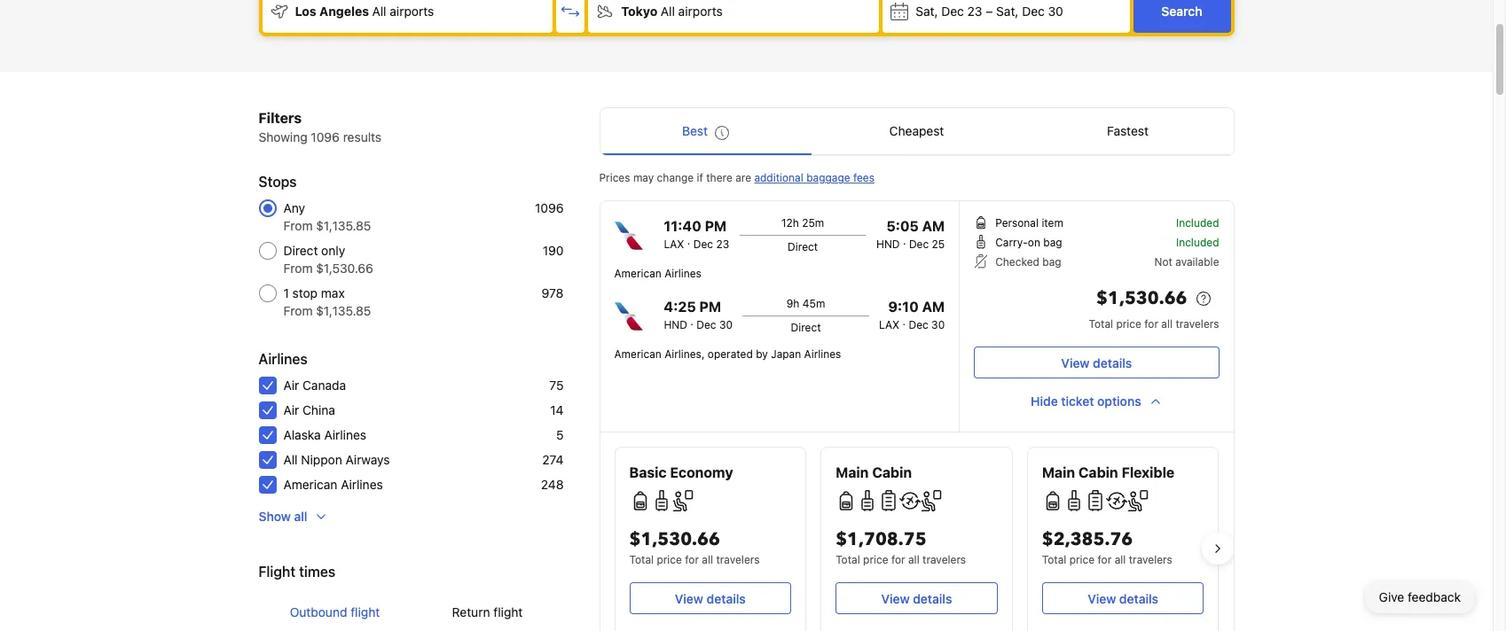 Task type: vqa. For each thing, say whether or not it's contained in the screenshot.
- associated with 06:00
no



Task type: locate. For each thing, give the bounding box(es) containing it.
0 horizontal spatial main
[[836, 465, 869, 481]]

main cabin flexible
[[1042, 465, 1175, 481]]

flight
[[259, 564, 295, 580]]

dec for 5:05 am
[[909, 238, 929, 251]]

1 vertical spatial $1,135.85
[[316, 303, 371, 318]]

0 vertical spatial $1,135.85
[[316, 218, 371, 233]]

1 vertical spatial 23
[[716, 238, 729, 251]]

details down $1,708.75 total price for all travelers
[[913, 591, 952, 606]]

all right angeles
[[372, 4, 386, 19]]

airports right angeles
[[390, 4, 434, 19]]

view details button for $1,530.66
[[629, 583, 791, 615]]

pm right 4:25
[[699, 299, 721, 315]]

0 horizontal spatial 30
[[719, 318, 733, 332]]

filters showing 1096 results
[[259, 110, 381, 145]]

all
[[1161, 318, 1173, 331], [294, 509, 307, 524], [702, 553, 713, 567], [908, 553, 920, 567], [1115, 553, 1126, 567]]

main
[[836, 465, 869, 481], [1042, 465, 1075, 481]]

view details button for $2,385.76
[[1042, 583, 1204, 615]]

30 inside 9:10 am lax . dec 30
[[931, 318, 945, 332]]

price for $1,708.75
[[863, 553, 888, 567]]

china
[[302, 403, 335, 418]]

total down $1,708.75
[[836, 553, 860, 567]]

pm for 11:40 pm
[[705, 218, 727, 234]]

. down change
[[687, 234, 690, 247]]

1 horizontal spatial main
[[1042, 465, 1075, 481]]

hnd inside 4:25 pm hnd . dec 30
[[664, 318, 687, 332]]

view details down $2,385.76 total price for all travelers
[[1088, 591, 1158, 606]]

. left '25'
[[903, 234, 906, 247]]

0 horizontal spatial hnd
[[664, 318, 687, 332]]

air for air canada
[[283, 378, 299, 393]]

1 flight from the left
[[351, 605, 380, 620]]

0 vertical spatial pm
[[705, 218, 727, 234]]

dec inside 9:10 am lax . dec 30
[[909, 318, 928, 332]]

9:10 am lax . dec 30
[[879, 299, 945, 332]]

return flight
[[452, 605, 523, 620]]

0 horizontal spatial tab list
[[259, 590, 564, 632]]

. inside 9:10 am lax . dec 30
[[903, 315, 906, 328]]

0 horizontal spatial 1096
[[311, 129, 340, 145]]

$1,530.66 inside the $1,530.66 total price for all travelers
[[629, 528, 720, 552]]

1 vertical spatial included
[[1176, 236, 1219, 249]]

view up ticket
[[1061, 355, 1090, 370]]

personal item
[[995, 216, 1063, 230]]

checked bag
[[995, 255, 1061, 269]]

times
[[299, 564, 335, 580]]

hide
[[1031, 394, 1058, 409]]

travelers inside $1,708.75 total price for all travelers
[[922, 553, 966, 567]]

lax for 11:40 pm
[[664, 238, 684, 251]]

main up $1,708.75
[[836, 465, 869, 481]]

direct down 9h 45m
[[791, 321, 821, 334]]

dec inside 5:05 am hnd . dec 25
[[909, 238, 929, 251]]

1 from from the top
[[283, 218, 313, 233]]

economy
[[670, 465, 733, 481]]

total down 'basic'
[[629, 553, 654, 567]]

0 vertical spatial $1,530.66
[[316, 261, 373, 276]]

2 airports from the left
[[678, 4, 723, 19]]

1 main from the left
[[836, 465, 869, 481]]

am inside 9:10 am lax . dec 30
[[922, 299, 945, 315]]

0 horizontal spatial 23
[[716, 238, 729, 251]]

2 $1,135.85 from the top
[[316, 303, 371, 318]]

30 up "american airlines, operated by japan airlines"
[[719, 318, 733, 332]]

am up '25'
[[922, 218, 945, 234]]

view details button up hide ticket options button
[[974, 347, 1219, 379]]

travelers
[[1176, 318, 1219, 331], [716, 553, 760, 567], [922, 553, 966, 567], [1129, 553, 1172, 567]]

airlines
[[664, 267, 701, 280], [804, 348, 841, 361], [259, 351, 308, 367], [324, 428, 366, 443], [341, 477, 383, 492]]

1 $1,135.85 from the top
[[316, 218, 371, 233]]

prices
[[599, 171, 630, 184]]

dec down 11:40
[[693, 238, 713, 251]]

direct for 11:40 pm
[[788, 240, 818, 254]]

0 vertical spatial am
[[922, 218, 945, 234]]

main down hide
[[1042, 465, 1075, 481]]

$1,708.75
[[836, 528, 927, 552]]

0 horizontal spatial sat,
[[916, 4, 938, 19]]

air for air china
[[283, 403, 299, 418]]

dec for 9:10 am
[[909, 318, 928, 332]]

hnd for 4:25 pm
[[664, 318, 687, 332]]

feedback
[[1408, 590, 1461, 605]]

american
[[614, 267, 661, 280], [614, 348, 661, 361], [283, 477, 337, 492]]

2 from from the top
[[283, 261, 313, 276]]

ticket
[[1061, 394, 1094, 409]]

25m
[[802, 216, 824, 230]]

1 horizontal spatial lax
[[879, 318, 900, 332]]

1 vertical spatial tab list
[[259, 590, 564, 632]]

30 for 9:10 am
[[931, 318, 945, 332]]

$1,530.66 up total price for all travelers
[[1096, 286, 1187, 310]]

for inside the $1,530.66 total price for all travelers
[[685, 553, 699, 567]]

view details
[[1061, 355, 1132, 370], [675, 591, 746, 606], [881, 591, 952, 606], [1088, 591, 1158, 606]]

1
[[283, 286, 289, 301]]

75
[[549, 378, 564, 393]]

region
[[600, 440, 1233, 632]]

price for $1,530.66
[[657, 553, 682, 567]]

0 vertical spatial air
[[283, 378, 299, 393]]

1096
[[311, 129, 340, 145], [535, 200, 564, 216]]

1 vertical spatial from
[[283, 261, 313, 276]]

1 horizontal spatial 30
[[931, 318, 945, 332]]

tokyo all airports
[[621, 4, 723, 19]]

tab list containing outbound flight
[[259, 590, 564, 632]]

from inside the direct only from $1,530.66
[[283, 261, 313, 276]]

main cabin
[[836, 465, 912, 481]]

view details button down $2,385.76 total price for all travelers
[[1042, 583, 1204, 615]]

total inside $1,708.75 total price for all travelers
[[836, 553, 860, 567]]

all down $2,385.76
[[1115, 553, 1126, 567]]

am for 9:10 am
[[922, 299, 945, 315]]

price inside $2,385.76 total price for all travelers
[[1069, 553, 1095, 567]]

0 vertical spatial bag
[[1043, 236, 1062, 249]]

price down $1,530.66 region
[[1116, 318, 1141, 331]]

1 am from the top
[[922, 218, 945, 234]]

tokyo
[[621, 4, 658, 19]]

from up stop
[[283, 261, 313, 276]]

view details for $1,530.66
[[675, 591, 746, 606]]

dec left –
[[941, 4, 964, 19]]

available
[[1176, 255, 1219, 269]]

hnd down the 5:05
[[876, 238, 900, 251]]

operated
[[708, 348, 753, 361]]

pm
[[705, 218, 727, 234], [699, 299, 721, 315]]

. inside 4:25 pm hnd . dec 30
[[690, 315, 694, 328]]

2 am from the top
[[922, 299, 945, 315]]

for down economy
[[685, 553, 699, 567]]

cabin up $1,708.75
[[872, 465, 912, 481]]

tab list
[[600, 108, 1233, 156], [259, 590, 564, 632]]

$1,530.66 for $1,530.66
[[1096, 286, 1187, 310]]

1 horizontal spatial cabin
[[1079, 465, 1118, 481]]

1 horizontal spatial airports
[[678, 4, 723, 19]]

dec inside 4:25 pm hnd . dec 30
[[697, 318, 716, 332]]

dec for 11:40 pm
[[693, 238, 713, 251]]

checked
[[995, 255, 1039, 269]]

all inside "button"
[[294, 509, 307, 524]]

additional
[[754, 171, 803, 184]]

nippon
[[301, 452, 342, 467]]

274
[[542, 452, 564, 467]]

1 air from the top
[[283, 378, 299, 393]]

$2,385.76 total price for all travelers
[[1042, 528, 1172, 567]]

by
[[756, 348, 768, 361]]

cabin for $2,385.76
[[1079, 465, 1118, 481]]

0 horizontal spatial american airlines
[[283, 477, 383, 492]]

23 inside popup button
[[967, 4, 982, 19]]

am right 9:10
[[922, 299, 945, 315]]

1 vertical spatial pm
[[699, 299, 721, 315]]

1 vertical spatial hnd
[[664, 318, 687, 332]]

total inside the $1,530.66 total price for all travelers
[[629, 553, 654, 567]]

. inside 5:05 am hnd . dec 25
[[903, 234, 906, 247]]

all inside the $1,530.66 total price for all travelers
[[702, 553, 713, 567]]

dec down 9:10
[[909, 318, 928, 332]]

1 sat, from the left
[[916, 4, 938, 19]]

american airlines down 'all nippon airways'
[[283, 477, 383, 492]]

1 vertical spatial american
[[614, 348, 661, 361]]

all right tokyo
[[661, 4, 675, 19]]

details
[[1093, 355, 1132, 370], [707, 591, 746, 606], [913, 591, 952, 606], [1119, 591, 1158, 606]]

0 horizontal spatial lax
[[664, 238, 684, 251]]

0 vertical spatial lax
[[664, 238, 684, 251]]

0 horizontal spatial cabin
[[872, 465, 912, 481]]

not
[[1154, 255, 1173, 269]]

price inside the $1,530.66 total price for all travelers
[[657, 553, 682, 567]]

cabin
[[872, 465, 912, 481], [1079, 465, 1118, 481]]

all right show
[[294, 509, 307, 524]]

am for 5:05 am
[[922, 218, 945, 234]]

1 included from the top
[[1176, 216, 1219, 230]]

air up alaska
[[283, 403, 299, 418]]

30 inside 4:25 pm hnd . dec 30
[[719, 318, 733, 332]]

1096 left results
[[311, 129, 340, 145]]

pm right 11:40
[[705, 218, 727, 234]]

1 horizontal spatial flight
[[493, 605, 523, 620]]

1 horizontal spatial 23
[[967, 4, 982, 19]]

max
[[321, 286, 345, 301]]

view details for $2,385.76
[[1088, 591, 1158, 606]]

1 vertical spatial am
[[922, 299, 945, 315]]

direct left the only
[[283, 243, 318, 258]]

0 vertical spatial 23
[[967, 4, 982, 19]]

price
[[1116, 318, 1141, 331], [657, 553, 682, 567], [863, 553, 888, 567], [1069, 553, 1095, 567]]

view down $2,385.76 total price for all travelers
[[1088, 591, 1116, 606]]

2 vertical spatial from
[[283, 303, 313, 318]]

travelers inside the $1,530.66 total price for all travelers
[[716, 553, 760, 567]]

sat,
[[916, 4, 938, 19], [996, 4, 1019, 19]]

flight right return
[[493, 605, 523, 620]]

for
[[1144, 318, 1158, 331], [685, 553, 699, 567], [891, 553, 905, 567], [1098, 553, 1112, 567]]

results
[[343, 129, 381, 145]]

0 vertical spatial tab list
[[600, 108, 1233, 156]]

flight right outbound
[[351, 605, 380, 620]]

hnd
[[876, 238, 900, 251], [664, 318, 687, 332]]

stops
[[259, 174, 297, 190]]

details for $2,385.76
[[1119, 591, 1158, 606]]

. down 5:05 am hnd . dec 25
[[903, 315, 906, 328]]

from inside any from $1,135.85
[[283, 218, 313, 233]]

23 left –
[[967, 4, 982, 19]]

american airlines, operated by japan airlines
[[614, 348, 841, 361]]

flight
[[351, 605, 380, 620], [493, 605, 523, 620]]

dec left '25'
[[909, 238, 929, 251]]

included
[[1176, 216, 1219, 230], [1176, 236, 1219, 249]]

for inside $2,385.76 total price for all travelers
[[1098, 553, 1112, 567]]

american airlines
[[614, 267, 701, 280], [283, 477, 383, 492]]

0 horizontal spatial $1,530.66
[[316, 261, 373, 276]]

.
[[687, 234, 690, 247], [903, 234, 906, 247], [690, 315, 694, 328], [903, 315, 906, 328]]

all down economy
[[702, 553, 713, 567]]

return
[[452, 605, 490, 620]]

price down $1,708.75
[[863, 553, 888, 567]]

2 main from the left
[[1042, 465, 1075, 481]]

2 horizontal spatial 30
[[1048, 4, 1063, 19]]

1 vertical spatial lax
[[879, 318, 900, 332]]

view details down $1,708.75 total price for all travelers
[[881, 591, 952, 606]]

0 vertical spatial from
[[283, 218, 313, 233]]

lax
[[664, 238, 684, 251], [879, 318, 900, 332]]

all down alaska
[[283, 452, 298, 467]]

item
[[1042, 216, 1063, 230]]

. up airlines,
[[690, 315, 694, 328]]

view down $1,708.75 total price for all travelers
[[881, 591, 910, 606]]

hnd down 4:25
[[664, 318, 687, 332]]

1 horizontal spatial sat,
[[996, 4, 1019, 19]]

0 vertical spatial american airlines
[[614, 267, 701, 280]]

dec inside 11:40 pm lax . dec 23
[[693, 238, 713, 251]]

am inside 5:05 am hnd . dec 25
[[922, 218, 945, 234]]

2 flight from the left
[[493, 605, 523, 620]]

price inside $1,708.75 total price for all travelers
[[863, 553, 888, 567]]

view details down the $1,530.66 total price for all travelers
[[675, 591, 746, 606]]

2 cabin from the left
[[1079, 465, 1118, 481]]

airports right tokyo
[[678, 4, 723, 19]]

region containing $1,530.66
[[600, 440, 1233, 632]]

view details button down $1,708.75 total price for all travelers
[[836, 583, 998, 615]]

view down the $1,530.66 total price for all travelers
[[675, 591, 703, 606]]

dec up "american airlines, operated by japan airlines"
[[697, 318, 716, 332]]

2 horizontal spatial $1,530.66
[[1096, 286, 1187, 310]]

1 vertical spatial $1,530.66
[[1096, 286, 1187, 310]]

$1,135.85 down max
[[316, 303, 371, 318]]

pm inside 11:40 pm lax . dec 23
[[705, 218, 727, 234]]

view for $1,708.75
[[881, 591, 910, 606]]

total down $2,385.76
[[1042, 553, 1066, 567]]

total for $1,530.66
[[629, 553, 654, 567]]

lax down 11:40
[[664, 238, 684, 251]]

11:40
[[664, 218, 701, 234]]

search
[[1161, 4, 1202, 19]]

details down the $1,530.66 total price for all travelers
[[707, 591, 746, 606]]

from
[[283, 218, 313, 233], [283, 261, 313, 276], [283, 303, 313, 318]]

all down not
[[1161, 318, 1173, 331]]

view
[[1061, 355, 1090, 370], [675, 591, 703, 606], [881, 591, 910, 606], [1088, 591, 1116, 606]]

hnd inside 5:05 am hnd . dec 25
[[876, 238, 900, 251]]

bag right on
[[1043, 236, 1062, 249]]

travelers inside $2,385.76 total price for all travelers
[[1129, 553, 1172, 567]]

9h
[[786, 297, 800, 310]]

1 airports from the left
[[390, 4, 434, 19]]

30
[[1048, 4, 1063, 19], [719, 318, 733, 332], [931, 318, 945, 332]]

1 horizontal spatial 1096
[[535, 200, 564, 216]]

23 down there
[[716, 238, 729, 251]]

248
[[541, 477, 564, 492]]

cabin left flexible
[[1079, 465, 1118, 481]]

. for 4:25
[[690, 315, 694, 328]]

air up the air china
[[283, 378, 299, 393]]

flight inside button
[[351, 605, 380, 620]]

details up options
[[1093, 355, 1132, 370]]

any from $1,135.85
[[283, 200, 371, 233]]

total for $2,385.76
[[1042, 553, 1066, 567]]

1 vertical spatial air
[[283, 403, 299, 418]]

airlines right japan
[[804, 348, 841, 361]]

for inside $1,708.75 total price for all travelers
[[891, 553, 905, 567]]

bag down the carry-on bag
[[1042, 255, 1061, 269]]

1 horizontal spatial hnd
[[876, 238, 900, 251]]

direct down the 12h 25m
[[788, 240, 818, 254]]

air
[[283, 378, 299, 393], [283, 403, 299, 418]]

all for $1,708.75
[[908, 553, 920, 567]]

0 vertical spatial hnd
[[876, 238, 900, 251]]

lax inside 9:10 am lax . dec 30
[[879, 318, 900, 332]]

price down basic economy
[[657, 553, 682, 567]]

best image
[[715, 126, 729, 140]]

from down the any
[[283, 218, 313, 233]]

all inside $1,708.75 total price for all travelers
[[908, 553, 920, 567]]

flight inside 'button'
[[493, 605, 523, 620]]

$1,530.66 down the only
[[316, 261, 373, 276]]

los angeles all airports
[[295, 4, 434, 19]]

dec right –
[[1022, 4, 1045, 19]]

air canada
[[283, 378, 346, 393]]

there
[[706, 171, 732, 184]]

total down $1,530.66 region
[[1089, 318, 1113, 331]]

0 horizontal spatial airports
[[390, 4, 434, 19]]

dec for 4:25 pm
[[697, 318, 716, 332]]

airlines up 4:25
[[664, 267, 701, 280]]

for down $1,708.75
[[891, 553, 905, 567]]

30 inside popup button
[[1048, 4, 1063, 19]]

for down $2,385.76
[[1098, 553, 1112, 567]]

2 vertical spatial $1,530.66
[[629, 528, 720, 552]]

pm inside 4:25 pm hnd . dec 30
[[699, 299, 721, 315]]

1 horizontal spatial tab list
[[600, 108, 1233, 156]]

from down stop
[[283, 303, 313, 318]]

details down $2,385.76 total price for all travelers
[[1119, 591, 1158, 606]]

0 vertical spatial 1096
[[311, 129, 340, 145]]

view details button down the $1,530.66 total price for all travelers
[[629, 583, 791, 615]]

1 cabin from the left
[[872, 465, 912, 481]]

lax inside 11:40 pm lax . dec 23
[[664, 238, 684, 251]]

not available
[[1154, 255, 1219, 269]]

5:05
[[886, 218, 919, 234]]

1 vertical spatial 1096
[[535, 200, 564, 216]]

9h 45m
[[786, 297, 825, 310]]

0 vertical spatial included
[[1176, 216, 1219, 230]]

1096 up the 190
[[535, 200, 564, 216]]

view details button for $1,708.75
[[836, 583, 998, 615]]

cheapest
[[889, 123, 944, 138]]

–
[[986, 4, 993, 19]]

all down $1,708.75
[[908, 553, 920, 567]]

1 horizontal spatial $1,530.66
[[629, 528, 720, 552]]

30 right –
[[1048, 4, 1063, 19]]

all inside $2,385.76 total price for all travelers
[[1115, 553, 1126, 567]]

lax down 9:10
[[879, 318, 900, 332]]

$1,530.66 down basic economy
[[629, 528, 720, 552]]

sat, left –
[[916, 4, 938, 19]]

30 down '25'
[[931, 318, 945, 332]]

$1,530.66
[[316, 261, 373, 276], [1096, 286, 1187, 310], [629, 528, 720, 552]]

american airlines up 4:25
[[614, 267, 701, 280]]

best image
[[715, 126, 729, 140]]

total inside $2,385.76 total price for all travelers
[[1042, 553, 1066, 567]]

3 from from the top
[[283, 303, 313, 318]]

price down $2,385.76
[[1069, 553, 1095, 567]]

from inside 1 stop max from $1,135.85
[[283, 303, 313, 318]]

4:25
[[664, 299, 696, 315]]

2 air from the top
[[283, 403, 299, 418]]

. inside 11:40 pm lax . dec 23
[[687, 234, 690, 247]]

$1,135.85 up the only
[[316, 218, 371, 233]]

sat, right –
[[996, 4, 1019, 19]]

0 horizontal spatial flight
[[351, 605, 380, 620]]



Task type: describe. For each thing, give the bounding box(es) containing it.
1 vertical spatial american airlines
[[283, 477, 383, 492]]

for for $2,385.76
[[1098, 553, 1112, 567]]

lax for 9:10 am
[[879, 318, 900, 332]]

view for $2,385.76
[[1088, 591, 1116, 606]]

4:25 pm hnd . dec 30
[[664, 299, 733, 332]]

fastest button
[[1022, 108, 1233, 154]]

airways
[[346, 452, 390, 467]]

stop
[[292, 286, 318, 301]]

outbound
[[290, 605, 347, 620]]

flight for return flight
[[493, 605, 523, 620]]

alaska airlines
[[283, 428, 366, 443]]

view details for $1,708.75
[[881, 591, 952, 606]]

view details up hide ticket options button
[[1061, 355, 1132, 370]]

flexible
[[1122, 465, 1175, 481]]

los
[[295, 4, 316, 19]]

all for $1,530.66
[[702, 553, 713, 567]]

outbound flight
[[290, 605, 380, 620]]

190
[[543, 243, 564, 258]]

additional baggage fees link
[[754, 171, 875, 184]]

1 vertical spatial bag
[[1042, 255, 1061, 269]]

0 horizontal spatial all
[[283, 452, 298, 467]]

on
[[1028, 236, 1040, 249]]

1 horizontal spatial american airlines
[[614, 267, 701, 280]]

show
[[259, 509, 291, 524]]

2 horizontal spatial all
[[661, 4, 675, 19]]

main for $2,385.76
[[1042, 465, 1075, 481]]

give feedback button
[[1365, 582, 1475, 614]]

$1,530.66 for $1,530.66 total price for all travelers
[[629, 528, 720, 552]]

total for $1,708.75
[[836, 553, 860, 567]]

if
[[697, 171, 703, 184]]

travelers for $2,385.76
[[1129, 553, 1172, 567]]

travelers for $1,708.75
[[922, 553, 966, 567]]

main for $1,708.75
[[836, 465, 869, 481]]

personal
[[995, 216, 1039, 230]]

any
[[283, 200, 305, 216]]

all for $2,385.76
[[1115, 553, 1126, 567]]

23 inside 11:40 pm lax . dec 23
[[716, 238, 729, 251]]

show all button
[[251, 501, 336, 533]]

all nippon airways
[[283, 452, 390, 467]]

14
[[550, 403, 564, 418]]

flight for outbound flight
[[351, 605, 380, 620]]

2 included from the top
[[1176, 236, 1219, 249]]

change
[[657, 171, 694, 184]]

sat, dec 23 – sat, dec 30 button
[[883, 0, 1130, 33]]

showing
[[259, 129, 307, 145]]

total price for all travelers
[[1089, 318, 1219, 331]]

hide ticket options button
[[974, 386, 1219, 418]]

prices may change if there are additional baggage fees
[[599, 171, 875, 184]]

11:40 pm lax . dec 23
[[664, 218, 729, 251]]

. for 9:10
[[903, 315, 906, 328]]

view for $1,530.66
[[675, 591, 703, 606]]

airlines up 'all nippon airways'
[[324, 428, 366, 443]]

best button
[[600, 108, 811, 154]]

hnd for 5:05 am
[[876, 238, 900, 251]]

for for $1,708.75
[[891, 553, 905, 567]]

japan
[[771, 348, 801, 361]]

carry-
[[995, 236, 1028, 249]]

details for $1,708.75
[[913, 591, 952, 606]]

airlines down "airways"
[[341, 477, 383, 492]]

$1,135.85 inside 1 stop max from $1,135.85
[[316, 303, 371, 318]]

travelers for $1,530.66
[[716, 553, 760, 567]]

1 stop max from $1,135.85
[[283, 286, 371, 318]]

fastest
[[1107, 123, 1149, 138]]

give feedback
[[1379, 590, 1461, 605]]

25
[[932, 238, 945, 251]]

2 vertical spatial american
[[283, 477, 337, 492]]

angeles
[[319, 4, 369, 19]]

12h 25m
[[781, 216, 824, 230]]

only
[[321, 243, 345, 258]]

direct for 4:25 pm
[[791, 321, 821, 334]]

options
[[1097, 394, 1141, 409]]

$1,530.66 total price for all travelers
[[629, 528, 760, 567]]

for down $1,530.66 region
[[1144, 318, 1158, 331]]

2 sat, from the left
[[996, 4, 1019, 19]]

. for 11:40
[[687, 234, 690, 247]]

. for 5:05
[[903, 234, 906, 247]]

outbound flight button
[[259, 590, 411, 632]]

$1,530.66 region
[[974, 285, 1219, 317]]

$1,135.85 inside any from $1,135.85
[[316, 218, 371, 233]]

for for $1,530.66
[[685, 553, 699, 567]]

1 horizontal spatial all
[[372, 4, 386, 19]]

$1,530.66 inside the direct only from $1,530.66
[[316, 261, 373, 276]]

pm for 4:25 pm
[[699, 299, 721, 315]]

baggage
[[806, 171, 850, 184]]

airlines up air canada
[[259, 351, 308, 367]]

air china
[[283, 403, 335, 418]]

cabin for $1,708.75
[[872, 465, 912, 481]]

basic economy
[[629, 465, 733, 481]]

45m
[[803, 297, 825, 310]]

return flight button
[[411, 590, 564, 632]]

$2,385.76
[[1042, 528, 1133, 552]]

basic
[[629, 465, 667, 481]]

direct inside the direct only from $1,530.66
[[283, 243, 318, 258]]

direct only from $1,530.66
[[283, 243, 373, 276]]

alaska
[[283, 428, 321, 443]]

may
[[633, 171, 654, 184]]

search button
[[1133, 0, 1231, 33]]

carry-on bag
[[995, 236, 1062, 249]]

price for $2,385.76
[[1069, 553, 1095, 567]]

9:10
[[888, 299, 919, 315]]

$1,708.75 total price for all travelers
[[836, 528, 966, 567]]

best
[[682, 123, 708, 138]]

details for $1,530.66
[[707, 591, 746, 606]]

canada
[[302, 378, 346, 393]]

0 vertical spatial american
[[614, 267, 661, 280]]

fees
[[853, 171, 875, 184]]

are
[[735, 171, 751, 184]]

1096 inside filters showing 1096 results
[[311, 129, 340, 145]]

filters
[[259, 110, 302, 126]]

5:05 am hnd . dec 25
[[876, 218, 945, 251]]

30 for 4:25 pm
[[719, 318, 733, 332]]

tab list containing best
[[600, 108, 1233, 156]]

show all
[[259, 509, 307, 524]]

flight times
[[259, 564, 335, 580]]



